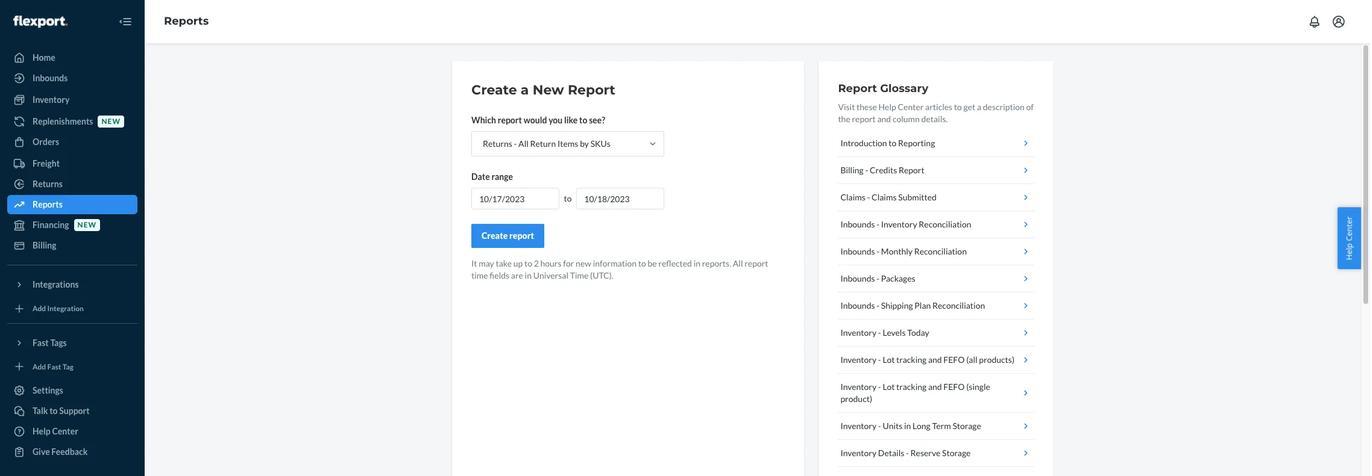 Task type: describe. For each thing, give the bounding box(es) containing it.
it may take up to 2 hours for new information to be reflected in reports. all report time fields are in universal time (utc).
[[472, 259, 769, 281]]

you
[[549, 115, 563, 125]]

settings
[[33, 386, 63, 396]]

inventory for inventory - lot tracking and fefo (all products)
[[841, 355, 877, 365]]

home link
[[7, 48, 137, 68]]

billing - credits report button
[[838, 157, 1035, 185]]

reserve
[[911, 449, 941, 459]]

take
[[496, 259, 512, 269]]

add for add fast tag
[[33, 363, 46, 372]]

create report button
[[472, 224, 545, 248]]

a inside "visit these help center articles to get a description of the report and column details."
[[978, 102, 982, 112]]

and for inventory - lot tracking and fefo (all products)
[[929, 355, 942, 365]]

2 vertical spatial help
[[33, 427, 51, 437]]

center inside button
[[1344, 217, 1355, 241]]

visit
[[838, 102, 855, 112]]

report for create a new report
[[568, 82, 616, 98]]

for
[[563, 259, 574, 269]]

like
[[564, 115, 578, 125]]

billing for billing
[[33, 241, 56, 251]]

long
[[913, 422, 931, 432]]

items
[[558, 139, 579, 149]]

open account menu image
[[1332, 14, 1347, 29]]

reconciliation for inbounds - inventory reconciliation
[[919, 220, 972, 230]]

add integration link
[[7, 300, 137, 319]]

inbounds for inbounds - packages
[[841, 274, 875, 284]]

inventory - lot tracking and fefo (all products) button
[[838, 347, 1035, 374]]

date
[[472, 172, 490, 182]]

inventory for inventory
[[33, 95, 70, 105]]

lot for inventory - lot tracking and fefo (single product)
[[883, 382, 895, 393]]

center inside "visit these help center articles to get a description of the report and column details."
[[898, 102, 924, 112]]

which report would you like to see?
[[472, 115, 606, 125]]

new
[[533, 82, 564, 98]]

add integration
[[33, 305, 84, 314]]

- for inbounds - monthly reconciliation
[[877, 247, 880, 257]]

shipping
[[882, 301, 913, 311]]

time
[[472, 271, 488, 281]]

reflected
[[659, 259, 692, 269]]

- for billing - credits report
[[866, 165, 869, 175]]

add fast tag
[[33, 363, 74, 372]]

the
[[838, 114, 851, 124]]

2 claims from the left
[[872, 192, 897, 203]]

inventory details - reserve storage
[[841, 449, 971, 459]]

range
[[492, 172, 513, 182]]

description
[[983, 102, 1025, 112]]

universal
[[533, 271, 569, 281]]

in inside button
[[905, 422, 911, 432]]

submitted
[[899, 192, 937, 203]]

freight
[[33, 159, 60, 169]]

inbounds link
[[7, 69, 137, 88]]

support
[[59, 406, 90, 417]]

packages
[[882, 274, 916, 284]]

inventory link
[[7, 90, 137, 110]]

inventory for inventory details - reserve storage
[[841, 449, 877, 459]]

and for inventory - lot tracking and fefo (single product)
[[929, 382, 942, 393]]

to inside "visit these help center articles to get a description of the report and column details."
[[955, 102, 962, 112]]

inbounds - shipping plan reconciliation
[[841, 301, 985, 311]]

report for billing - credits report
[[899, 165, 925, 175]]

inventory for inventory - levels today
[[841, 328, 877, 338]]

10/18/2023
[[585, 194, 630, 204]]

2
[[534, 259, 539, 269]]

get
[[964, 102, 976, 112]]

product)
[[841, 394, 873, 405]]

fast tags
[[33, 338, 67, 348]]

1 vertical spatial in
[[525, 271, 532, 281]]

integrations button
[[7, 276, 137, 295]]

billing for billing - credits report
[[841, 165, 864, 175]]

orders
[[33, 137, 59, 147]]

- for inbounds - shipping plan reconciliation
[[877, 301, 880, 311]]

- for claims - claims submitted
[[867, 192, 870, 203]]

time
[[570, 271, 589, 281]]

(utc).
[[590, 271, 614, 281]]

inventory - levels today button
[[838, 320, 1035, 347]]

fefo for (all
[[944, 355, 965, 365]]

close navigation image
[[118, 14, 133, 29]]

inbounds - shipping plan reconciliation button
[[838, 293, 1035, 320]]

new for financing
[[78, 221, 97, 230]]

talk to support
[[33, 406, 90, 417]]

all inside it may take up to 2 hours for new information to be reflected in reports. all report time fields are in universal time (utc).
[[733, 259, 743, 269]]

of
[[1027, 102, 1034, 112]]

fast inside fast tags dropdown button
[[33, 338, 49, 348]]

- right details
[[906, 449, 909, 459]]

- for inventory - lot tracking and fefo (all products)
[[879, 355, 881, 365]]

1 vertical spatial storage
[[943, 449, 971, 459]]

inventory details - reserve storage button
[[838, 441, 1035, 468]]

claims - claims submitted
[[841, 192, 937, 203]]

date range
[[472, 172, 513, 182]]

fields
[[490, 271, 510, 281]]

inventory for inventory - units in long term storage
[[841, 422, 877, 432]]

report inside "visit these help center articles to get a description of the report and column details."
[[852, 114, 876, 124]]

reconciliation for inbounds - monthly reconciliation
[[915, 247, 967, 257]]

report inside it may take up to 2 hours for new information to be reflected in reports. all report time fields are in universal time (utc).
[[745, 259, 769, 269]]

1 horizontal spatial report
[[838, 82, 877, 95]]

tracking for (all
[[897, 355, 927, 365]]

to left 10/18/2023
[[564, 194, 572, 204]]

billing - credits report
[[841, 165, 925, 175]]

inbounds for inbounds
[[33, 73, 68, 83]]

to left reporting
[[889, 138, 897, 148]]

may
[[479, 259, 494, 269]]

up
[[514, 259, 523, 269]]

inventory - lot tracking and fefo (single product)
[[841, 382, 991, 405]]

hours
[[541, 259, 562, 269]]

inbounds - monthly reconciliation button
[[838, 239, 1035, 266]]

home
[[33, 52, 55, 63]]

financing
[[33, 220, 69, 230]]

details
[[879, 449, 905, 459]]

0 horizontal spatial center
[[52, 427, 78, 437]]

reports.
[[702, 259, 732, 269]]

1 horizontal spatial reports link
[[164, 15, 209, 28]]

inventory - lot tracking and fefo (single product) button
[[838, 374, 1035, 414]]

returns for returns
[[33, 179, 63, 189]]



Task type: locate. For each thing, give the bounding box(es) containing it.
add
[[33, 305, 46, 314], [33, 363, 46, 372]]

0 vertical spatial returns
[[483, 139, 513, 149]]

0 vertical spatial tracking
[[897, 355, 927, 365]]

claims down 'credits'
[[872, 192, 897, 203]]

center
[[898, 102, 924, 112], [1344, 217, 1355, 241], [52, 427, 78, 437]]

2 fefo from the top
[[944, 382, 965, 393]]

plan
[[915, 301, 931, 311]]

(single
[[967, 382, 991, 393]]

in left long
[[905, 422, 911, 432]]

inbounds up inbounds - packages
[[841, 247, 875, 257]]

inbounds for inbounds - shipping plan reconciliation
[[841, 301, 875, 311]]

billing inside button
[[841, 165, 864, 175]]

2 horizontal spatial new
[[576, 259, 592, 269]]

1 horizontal spatial help
[[879, 102, 897, 112]]

lot inside button
[[883, 355, 895, 365]]

-
[[514, 139, 517, 149], [866, 165, 869, 175], [867, 192, 870, 203], [877, 220, 880, 230], [877, 247, 880, 257], [877, 274, 880, 284], [877, 301, 880, 311], [879, 328, 881, 338], [879, 355, 881, 365], [879, 382, 881, 393], [879, 422, 881, 432], [906, 449, 909, 459]]

1 vertical spatial billing
[[33, 241, 56, 251]]

0 horizontal spatial report
[[568, 82, 616, 98]]

- left return
[[514, 139, 517, 149]]

reconciliation down inbounds - packages button
[[933, 301, 985, 311]]

report glossary
[[838, 82, 929, 95]]

new inside it may take up to 2 hours for new information to be reflected in reports. all report time fields are in universal time (utc).
[[576, 259, 592, 269]]

return
[[530, 139, 556, 149]]

1 vertical spatial a
[[978, 102, 982, 112]]

0 horizontal spatial reports link
[[7, 195, 137, 215]]

create up may
[[482, 231, 508, 241]]

0 vertical spatial fast
[[33, 338, 49, 348]]

1 horizontal spatial returns
[[483, 139, 513, 149]]

add left integration
[[33, 305, 46, 314]]

- up inventory - units in long term storage
[[879, 382, 881, 393]]

1 horizontal spatial all
[[733, 259, 743, 269]]

1 lot from the top
[[883, 355, 895, 365]]

1 vertical spatial and
[[929, 355, 942, 365]]

and inside inventory - lot tracking and fefo (single product)
[[929, 382, 942, 393]]

1 vertical spatial tracking
[[897, 382, 927, 393]]

and left column
[[878, 114, 891, 124]]

in
[[694, 259, 701, 269], [525, 271, 532, 281], [905, 422, 911, 432]]

a
[[521, 82, 529, 98], [978, 102, 982, 112]]

lot down inventory - levels today
[[883, 355, 895, 365]]

- for returns - all return items by skus
[[514, 139, 517, 149]]

- inside inventory - lot tracking and fefo (single product)
[[879, 382, 881, 393]]

returns down freight
[[33, 179, 63, 189]]

reconciliation down inbounds - inventory reconciliation button
[[915, 247, 967, 257]]

new up the orders link on the top
[[102, 117, 121, 126]]

to right like
[[580, 115, 588, 125]]

- inside 'button'
[[867, 192, 870, 203]]

levels
[[883, 328, 906, 338]]

1 vertical spatial help center
[[33, 427, 78, 437]]

returns for returns - all return items by skus
[[483, 139, 513, 149]]

add up the settings
[[33, 363, 46, 372]]

storage right term
[[953, 422, 982, 432]]

create inside button
[[482, 231, 508, 241]]

are
[[511, 271, 523, 281]]

- for inbounds - packages
[[877, 274, 880, 284]]

storage right reserve
[[943, 449, 971, 459]]

returns link
[[7, 175, 137, 194]]

fast tags button
[[7, 334, 137, 353]]

fefo
[[944, 355, 965, 365], [944, 382, 965, 393]]

introduction
[[841, 138, 887, 148]]

new up time
[[576, 259, 592, 269]]

inbounds - packages
[[841, 274, 916, 284]]

0 horizontal spatial in
[[525, 271, 532, 281]]

talk
[[33, 406, 48, 417]]

0 horizontal spatial help
[[33, 427, 51, 437]]

reconciliation
[[919, 220, 972, 230], [915, 247, 967, 257], [933, 301, 985, 311]]

0 vertical spatial center
[[898, 102, 924, 112]]

fast inside "add fast tag" link
[[47, 363, 61, 372]]

term
[[933, 422, 951, 432]]

2 vertical spatial center
[[52, 427, 78, 437]]

1 vertical spatial reconciliation
[[915, 247, 967, 257]]

inventory down product)
[[841, 422, 877, 432]]

report up up
[[510, 231, 534, 241]]

introduction to reporting
[[841, 138, 935, 148]]

inventory up product)
[[841, 382, 877, 393]]

fefo for (single
[[944, 382, 965, 393]]

1 vertical spatial create
[[482, 231, 508, 241]]

today
[[908, 328, 930, 338]]

feedback
[[51, 447, 88, 458]]

- for inbounds - inventory reconciliation
[[877, 220, 880, 230]]

inbounds for inbounds - monthly reconciliation
[[841, 247, 875, 257]]

0 horizontal spatial new
[[78, 221, 97, 230]]

report
[[852, 114, 876, 124], [498, 115, 522, 125], [510, 231, 534, 241], [745, 259, 769, 269]]

orders link
[[7, 133, 137, 152]]

2 vertical spatial and
[[929, 382, 942, 393]]

lot up units
[[883, 382, 895, 393]]

0 horizontal spatial all
[[519, 139, 529, 149]]

reconciliation down claims - claims submitted 'button'
[[919, 220, 972, 230]]

inbounds - inventory reconciliation button
[[838, 212, 1035, 239]]

1 claims from the left
[[841, 192, 866, 203]]

inventory up monthly
[[882, 220, 918, 230]]

tracking down the today at the right of the page
[[897, 355, 927, 365]]

report down reporting
[[899, 165, 925, 175]]

returns down which
[[483, 139, 513, 149]]

give
[[33, 447, 50, 458]]

create up which
[[472, 82, 517, 98]]

glossary
[[880, 82, 929, 95]]

2 horizontal spatial report
[[899, 165, 925, 175]]

1 tracking from the top
[[897, 355, 927, 365]]

10/17/2023
[[479, 194, 525, 204]]

help center inside button
[[1344, 217, 1355, 260]]

inbounds left packages
[[841, 274, 875, 284]]

to left 2
[[525, 259, 532, 269]]

inventory down inventory - levels today
[[841, 355, 877, 365]]

0 vertical spatial in
[[694, 259, 701, 269]]

lot
[[883, 355, 895, 365], [883, 382, 895, 393]]

report down these
[[852, 114, 876, 124]]

1 vertical spatial help
[[1344, 243, 1355, 260]]

- left 'credits'
[[866, 165, 869, 175]]

help center
[[1344, 217, 1355, 260], [33, 427, 78, 437]]

all right reports.
[[733, 259, 743, 269]]

talk to support button
[[7, 402, 137, 422]]

help inside "visit these help center articles to get a description of the report and column details."
[[879, 102, 897, 112]]

and
[[878, 114, 891, 124], [929, 355, 942, 365], [929, 382, 942, 393]]

1 vertical spatial add
[[33, 363, 46, 372]]

- left packages
[[877, 274, 880, 284]]

tracking for (single
[[897, 382, 927, 393]]

0 vertical spatial create
[[472, 82, 517, 98]]

inbounds down inbounds - packages
[[841, 301, 875, 311]]

0 vertical spatial lot
[[883, 355, 895, 365]]

1 horizontal spatial help center
[[1344, 217, 1355, 260]]

to
[[955, 102, 962, 112], [580, 115, 588, 125], [889, 138, 897, 148], [564, 194, 572, 204], [525, 259, 532, 269], [638, 259, 646, 269], [50, 406, 58, 417]]

storage
[[953, 422, 982, 432], [943, 449, 971, 459]]

column
[[893, 114, 920, 124]]

0 vertical spatial reports
[[164, 15, 209, 28]]

report up these
[[838, 82, 877, 95]]

inventory - units in long term storage button
[[838, 414, 1035, 441]]

inventory for inventory - lot tracking and fefo (single product)
[[841, 382, 877, 393]]

create
[[472, 82, 517, 98], [482, 231, 508, 241]]

information
[[593, 259, 637, 269]]

a right get on the right top
[[978, 102, 982, 112]]

inventory up the replenishments
[[33, 95, 70, 105]]

reports link
[[164, 15, 209, 28], [7, 195, 137, 215]]

2 vertical spatial in
[[905, 422, 911, 432]]

which
[[472, 115, 496, 125]]

1 fefo from the top
[[944, 355, 965, 365]]

help inside button
[[1344, 243, 1355, 260]]

inbounds down home
[[33, 73, 68, 83]]

0 vertical spatial reconciliation
[[919, 220, 972, 230]]

0 vertical spatial add
[[33, 305, 46, 314]]

2 vertical spatial new
[[576, 259, 592, 269]]

report
[[568, 82, 616, 98], [838, 82, 877, 95], [899, 165, 925, 175]]

1 vertical spatial reports link
[[7, 195, 137, 215]]

fefo inside inventory - lot tracking and fefo (single product)
[[944, 382, 965, 393]]

1 vertical spatial new
[[78, 221, 97, 230]]

integrations
[[33, 280, 79, 290]]

- left monthly
[[877, 247, 880, 257]]

freight link
[[7, 154, 137, 174]]

0 horizontal spatial returns
[[33, 179, 63, 189]]

0 horizontal spatial a
[[521, 82, 529, 98]]

replenishments
[[33, 116, 93, 127]]

reporting
[[899, 138, 935, 148]]

it
[[472, 259, 477, 269]]

0 horizontal spatial claims
[[841, 192, 866, 203]]

1 vertical spatial returns
[[33, 179, 63, 189]]

new up billing "link"
[[78, 221, 97, 230]]

1 horizontal spatial in
[[694, 259, 701, 269]]

report left would
[[498, 115, 522, 125]]

inbounds for inbounds - inventory reconciliation
[[841, 220, 875, 230]]

to left be
[[638, 259, 646, 269]]

2 vertical spatial reconciliation
[[933, 301, 985, 311]]

- left levels
[[879, 328, 881, 338]]

2 horizontal spatial center
[[1344, 217, 1355, 241]]

in right are
[[525, 271, 532, 281]]

(all
[[967, 355, 978, 365]]

fast left tags
[[33, 338, 49, 348]]

1 horizontal spatial center
[[898, 102, 924, 112]]

inventory inside inventory - lot tracking and fefo (single product)
[[841, 382, 877, 393]]

inventory left levels
[[841, 328, 877, 338]]

be
[[648, 259, 657, 269]]

new for replenishments
[[102, 117, 121, 126]]

and inside "visit these help center articles to get a description of the report and column details."
[[878, 114, 891, 124]]

0 vertical spatial billing
[[841, 165, 864, 175]]

report up 'see?'
[[568, 82, 616, 98]]

0 vertical spatial help
[[879, 102, 897, 112]]

give feedback button
[[7, 443, 137, 463]]

to right talk
[[50, 406, 58, 417]]

articles
[[926, 102, 953, 112]]

all left return
[[519, 139, 529, 149]]

1 vertical spatial center
[[1344, 217, 1355, 241]]

and down inventory - lot tracking and fefo (all products) button
[[929, 382, 942, 393]]

1 horizontal spatial new
[[102, 117, 121, 126]]

1 horizontal spatial billing
[[841, 165, 864, 175]]

2 tracking from the top
[[897, 382, 927, 393]]

- for inventory - lot tracking and fefo (single product)
[[879, 382, 881, 393]]

- for inventory - levels today
[[879, 328, 881, 338]]

open notifications image
[[1308, 14, 1322, 29]]

0 vertical spatial and
[[878, 114, 891, 124]]

inbounds down 'claims - claims submitted'
[[841, 220, 875, 230]]

inventory - units in long term storage
[[841, 422, 982, 432]]

0 vertical spatial reports link
[[164, 15, 209, 28]]

inventory left details
[[841, 449, 877, 459]]

products)
[[980, 355, 1015, 365]]

new
[[102, 117, 121, 126], [78, 221, 97, 230], [576, 259, 592, 269]]

0 vertical spatial all
[[519, 139, 529, 149]]

would
[[524, 115, 547, 125]]

and down inventory - levels today button
[[929, 355, 942, 365]]

1 add from the top
[[33, 305, 46, 314]]

returns - all return items by skus
[[483, 139, 611, 149]]

0 vertical spatial help center
[[1344, 217, 1355, 260]]

2 horizontal spatial help
[[1344, 243, 1355, 260]]

integration
[[47, 305, 84, 314]]

flexport logo image
[[13, 16, 67, 28]]

create report
[[482, 231, 534, 241]]

tags
[[50, 338, 67, 348]]

1 horizontal spatial claims
[[872, 192, 897, 203]]

- left shipping
[[877, 301, 880, 311]]

0 vertical spatial a
[[521, 82, 529, 98]]

see?
[[589, 115, 606, 125]]

1 vertical spatial fast
[[47, 363, 61, 372]]

give feedback
[[33, 447, 88, 458]]

tracking inside inventory - lot tracking and fefo (single product)
[[897, 382, 927, 393]]

- down inventory - levels today
[[879, 355, 881, 365]]

add for add integration
[[33, 305, 46, 314]]

lot inside inventory - lot tracking and fefo (single product)
[[883, 382, 895, 393]]

report inside button
[[899, 165, 925, 175]]

0 vertical spatial fefo
[[944, 355, 965, 365]]

- for inventory - units in long term storage
[[879, 422, 881, 432]]

inbounds - inventory reconciliation
[[841, 220, 972, 230]]

fast left the 'tag' at the left bottom
[[47, 363, 61, 372]]

0 horizontal spatial reports
[[33, 200, 63, 210]]

introduction to reporting button
[[838, 130, 1035, 157]]

create for create report
[[482, 231, 508, 241]]

credits
[[870, 165, 897, 175]]

to left get on the right top
[[955, 102, 962, 112]]

1 vertical spatial reports
[[33, 200, 63, 210]]

0 vertical spatial new
[[102, 117, 121, 126]]

settings link
[[7, 382, 137, 401]]

0 horizontal spatial billing
[[33, 241, 56, 251]]

- left units
[[879, 422, 881, 432]]

1 vertical spatial all
[[733, 259, 743, 269]]

1 horizontal spatial a
[[978, 102, 982, 112]]

returns
[[483, 139, 513, 149], [33, 179, 63, 189]]

1 horizontal spatial reports
[[164, 15, 209, 28]]

visit these help center articles to get a description of the report and column details.
[[838, 102, 1034, 124]]

create for create a new report
[[472, 82, 517, 98]]

these
[[857, 102, 877, 112]]

billing down financing at left
[[33, 241, 56, 251]]

1 vertical spatial fefo
[[944, 382, 965, 393]]

tracking down 'inventory - lot tracking and fefo (all products)' at right
[[897, 382, 927, 393]]

billing inside "link"
[[33, 241, 56, 251]]

2 lot from the top
[[883, 382, 895, 393]]

fefo left '(single'
[[944, 382, 965, 393]]

lot for inventory - lot tracking and fefo (all products)
[[883, 355, 895, 365]]

tracking inside inventory - lot tracking and fefo (all products) button
[[897, 355, 927, 365]]

2 add from the top
[[33, 363, 46, 372]]

billing down introduction
[[841, 165, 864, 175]]

fefo left (all
[[944, 355, 965, 365]]

2 horizontal spatial in
[[905, 422, 911, 432]]

0 horizontal spatial help center
[[33, 427, 78, 437]]

report inside button
[[510, 231, 534, 241]]

monthly
[[882, 247, 913, 257]]

inventory
[[33, 95, 70, 105], [882, 220, 918, 230], [841, 328, 877, 338], [841, 355, 877, 365], [841, 382, 877, 393], [841, 422, 877, 432], [841, 449, 877, 459]]

add fast tag link
[[7, 358, 137, 377]]

inventory - lot tracking and fefo (all products)
[[841, 355, 1015, 365]]

in left reports.
[[694, 259, 701, 269]]

and inside button
[[929, 355, 942, 365]]

fefo inside button
[[944, 355, 965, 365]]

0 vertical spatial storage
[[953, 422, 982, 432]]

a left new
[[521, 82, 529, 98]]

units
[[883, 422, 903, 432]]

- down "billing - credits report"
[[867, 192, 870, 203]]

inventory - levels today
[[841, 328, 930, 338]]

- down 'claims - claims submitted'
[[877, 220, 880, 230]]

claims down "billing - credits report"
[[841, 192, 866, 203]]

report right reports.
[[745, 259, 769, 269]]

1 vertical spatial lot
[[883, 382, 895, 393]]



Task type: vqa. For each thing, say whether or not it's contained in the screenshot.
the product)
yes



